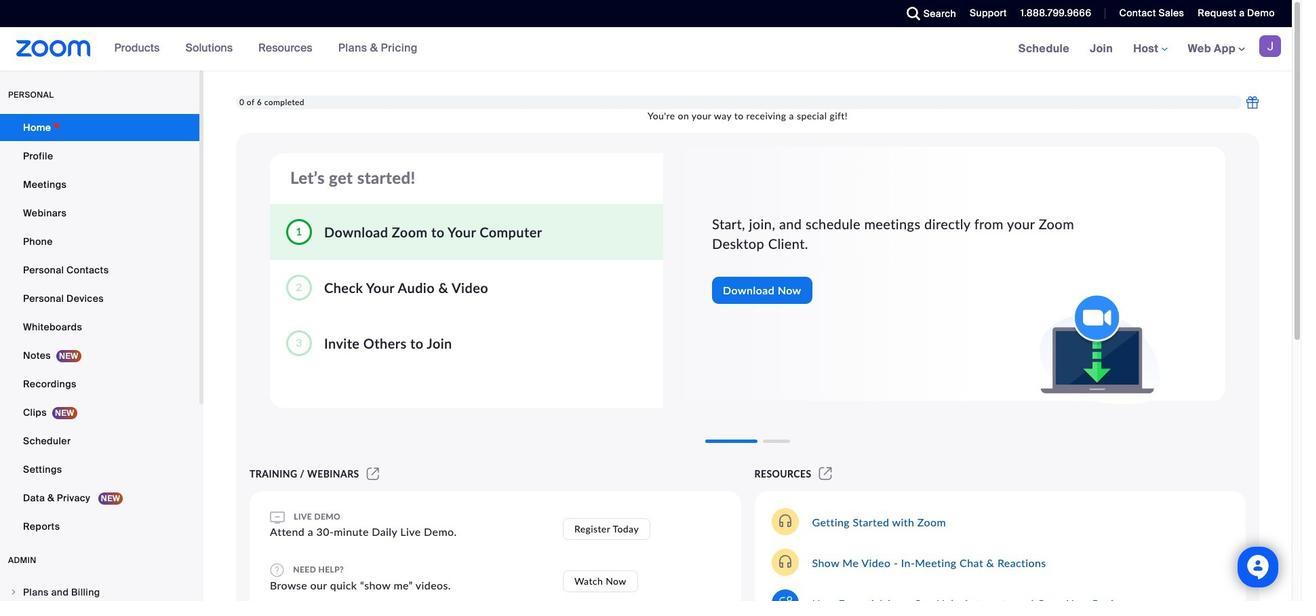 Task type: describe. For each thing, give the bounding box(es) containing it.
zoom logo image
[[16, 40, 91, 57]]

profile picture image
[[1260, 35, 1282, 57]]

window new image
[[817, 468, 835, 480]]

meetings navigation
[[1009, 27, 1293, 71]]



Task type: vqa. For each thing, say whether or not it's contained in the screenshot.
bottom into
no



Task type: locate. For each thing, give the bounding box(es) containing it.
banner
[[0, 27, 1293, 71]]

menu item
[[0, 579, 199, 601]]

window new image
[[365, 468, 381, 480]]

personal menu menu
[[0, 114, 199, 541]]

product information navigation
[[104, 27, 428, 71]]

right image
[[9, 588, 18, 596]]



